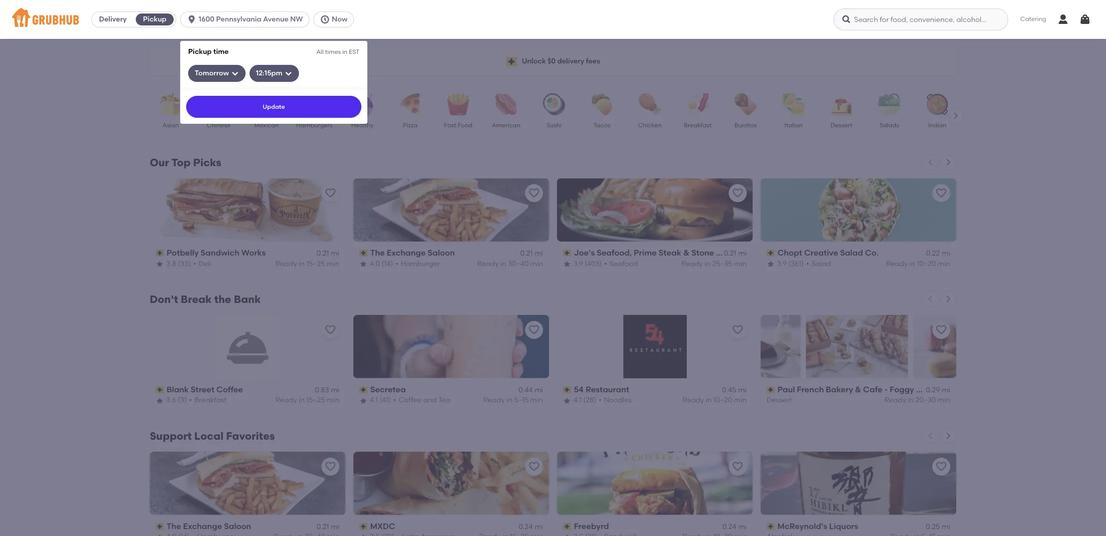 Task type: describe. For each thing, give the bounding box(es) containing it.
0.29
[[926, 386, 940, 395]]

0 vertical spatial breakfast
[[684, 122, 712, 129]]

catering button
[[1014, 8, 1054, 31]]

0 vertical spatial &
[[684, 248, 690, 258]]

min for joe's seafood, prime steak & stone crab
[[734, 259, 747, 268]]

0 vertical spatial the
[[370, 248, 385, 258]]

5–15
[[514, 396, 529, 405]]

the
[[214, 293, 231, 306]]

in for blank street coffee
[[299, 396, 305, 405]]

avenue
[[263, 15, 289, 23]]

chopt creative salad co.
[[778, 248, 879, 258]]

unlock
[[522, 57, 546, 65]]

caret left icon image for our top picks
[[927, 158, 935, 166]]

mcreynold's liquors
[[778, 522, 859, 531]]

mxdc
[[370, 522, 396, 531]]

(403)
[[585, 259, 602, 268]]

• for secretea
[[394, 396, 396, 405]]

paul
[[778, 385, 795, 394]]

(28)
[[584, 396, 597, 405]]

salads image
[[872, 93, 907, 115]]

hamburgers image
[[297, 93, 332, 115]]

0.21 for 15–25
[[317, 249, 329, 258]]

healthy
[[351, 122, 374, 129]]

• breakfast
[[189, 396, 227, 405]]

fast
[[444, 122, 457, 129]]

all
[[317, 48, 324, 55]]

pickup for pickup time
[[188, 47, 212, 56]]

20–30
[[916, 396, 936, 405]]

min for paul french bakery & cafe - foggy bottom
[[938, 396, 951, 405]]

don't
[[150, 293, 178, 306]]

ready for paul french bakery & cafe - foggy bottom
[[885, 396, 907, 405]]

min for secretea
[[531, 396, 543, 405]]

12:15pm
[[256, 69, 283, 77]]

top
[[171, 156, 191, 169]]

star icon image for 3.9 (361)
[[767, 260, 775, 268]]

4.0 (14)
[[370, 259, 393, 268]]

ready for the exchange saloon
[[477, 259, 499, 268]]

mi for save this restaurant image corresponding to blank street coffee
[[331, 386, 340, 395]]

in for the exchange saloon
[[501, 259, 507, 268]]

now button
[[314, 11, 358, 27]]

mi for save this restaurant icon for 5–15
[[535, 386, 543, 395]]

support
[[150, 430, 192, 442]]

(33)
[[178, 259, 191, 268]]

0.25
[[926, 523, 940, 531]]

star icon image for 4.0 (14)
[[360, 260, 368, 268]]

in for chopt creative salad co.
[[910, 259, 916, 268]]

54
[[574, 385, 584, 394]]

joe's seafood, prime steak & stone crab
[[574, 248, 737, 258]]

ready in 10–20 min for chopt creative salad co.
[[887, 259, 951, 268]]

save this restaurant image for mcreynold's liquors
[[936, 461, 948, 473]]

est
[[349, 48, 360, 55]]

star icon image for 4.1 (28)
[[563, 397, 571, 405]]

ready in 30–40 min
[[477, 259, 543, 268]]

4.1 for 54 restaurant
[[574, 396, 582, 405]]

tacos image
[[585, 93, 620, 115]]

3.8
[[166, 259, 176, 268]]

save this restaurant image for 20–30
[[936, 324, 948, 336]]

0 horizontal spatial the
[[167, 522, 181, 531]]

0 vertical spatial dessert
[[831, 122, 853, 129]]

• coffee and tea
[[394, 396, 451, 405]]

fees
[[586, 57, 600, 65]]

ready for chopt creative salad co.
[[887, 259, 908, 268]]

seafood,
[[597, 248, 632, 258]]

stone
[[692, 248, 714, 258]]

0 vertical spatial the exchange saloon
[[370, 248, 455, 258]]

in for paul french bakery & cafe - foggy bottom
[[908, 396, 914, 405]]

save this restaurant image for mxdc
[[528, 461, 540, 473]]

chopt
[[778, 248, 803, 258]]

54 restaurant
[[574, 385, 630, 394]]

pickup time
[[188, 47, 229, 56]]

delivery
[[558, 57, 585, 65]]

pizza image
[[393, 93, 428, 115]]

mexican
[[254, 122, 279, 129]]

ready for blank street coffee
[[276, 396, 297, 405]]

3.8 (33)
[[166, 259, 191, 268]]

subscription pass image for ready in 30–40 min
[[360, 250, 368, 257]]

min for blank street coffee
[[327, 396, 340, 405]]

now
[[332, 15, 348, 23]]

1600 pennsylvania avenue nw
[[199, 15, 303, 23]]

american image
[[489, 93, 524, 115]]

noodles
[[604, 396, 632, 405]]

• seafood
[[605, 259, 638, 268]]

save this restaurant image for 54 restaurant
[[732, 324, 744, 336]]

breakfast image
[[681, 93, 716, 115]]

cafe
[[864, 385, 883, 394]]

3.6 (3)
[[166, 396, 187, 405]]

• for blank street coffee
[[189, 396, 192, 405]]

support local favorites
[[150, 430, 275, 442]]

3.9 for chopt creative salad co.
[[778, 259, 787, 268]]

star icon image for 3.6 (3)
[[156, 397, 164, 405]]

subscription pass image for ready in 20–30 min
[[767, 387, 776, 394]]

0 horizontal spatial saloon
[[224, 522, 251, 531]]

ready for joe's seafood, prime steak & stone crab
[[682, 259, 703, 268]]

$0
[[548, 57, 556, 65]]

asian
[[163, 122, 179, 129]]

local
[[194, 430, 224, 442]]

save this restaurant image for joe's seafood, prime steak & stone crab
[[732, 187, 744, 199]]

our top picks
[[150, 156, 221, 169]]

times
[[325, 48, 341, 55]]

ready in 25–35 min
[[682, 259, 747, 268]]

0.22
[[927, 249, 940, 258]]

ready in 20–30 min
[[885, 396, 951, 405]]

1 horizontal spatial saloon
[[428, 248, 455, 258]]

caret left icon image for support local favorites
[[927, 432, 935, 440]]

mcreynold's
[[778, 522, 828, 531]]

4.0
[[370, 259, 380, 268]]

save this restaurant image for chopt creative salad co.
[[936, 187, 948, 199]]

1 vertical spatial breakfast
[[195, 396, 227, 405]]

mi for save this restaurant image for chopt creative salad co.
[[942, 249, 951, 258]]

• for potbelly sandwich works
[[193, 259, 196, 268]]

mi for save this restaurant image corresponding to mcreynold's liquors
[[942, 523, 951, 531]]

grubhub plus flag logo image
[[506, 57, 518, 66]]

foggy
[[890, 385, 915, 394]]

mi for save this restaurant icon associated with 20–30
[[942, 386, 951, 395]]

0.44 mi
[[519, 386, 543, 395]]

1600
[[199, 15, 215, 23]]

sushi image
[[537, 93, 572, 115]]

chinese
[[207, 122, 231, 129]]

street
[[191, 385, 215, 394]]

1 vertical spatial svg image
[[285, 69, 293, 77]]

mi for save this restaurant image related to joe's seafood, prime steak & stone crab
[[739, 249, 747, 258]]

min for the exchange saloon
[[531, 259, 543, 268]]

salads
[[880, 122, 900, 129]]

subscription pass image for ready in 25–35 min
[[563, 250, 572, 257]]

fast food image
[[441, 93, 476, 115]]

• for the exchange saloon
[[396, 259, 398, 268]]

svg image inside 1600 pennsylvania avenue nw button
[[187, 14, 197, 24]]

(41)
[[380, 396, 391, 405]]

chicken image
[[633, 93, 668, 115]]

pizza
[[403, 122, 418, 129]]

blank
[[167, 385, 189, 394]]

tacos
[[594, 122, 611, 129]]

tomorrow
[[195, 69, 229, 77]]

restaurant
[[586, 385, 630, 394]]

subscription pass image for 54 restaurant
[[563, 387, 572, 394]]

dessert image
[[824, 93, 859, 115]]



Task type: vqa. For each thing, say whether or not it's contained in the screenshot.


Task type: locate. For each thing, give the bounding box(es) containing it.
0.24 for mxdc
[[519, 523, 533, 531]]

10–20 down 0.45
[[714, 396, 733, 405]]

2 4.1 from the left
[[574, 396, 582, 405]]

steak
[[659, 248, 682, 258]]

3.9 for joe's seafood, prime steak & stone crab
[[574, 259, 583, 268]]

min for 54 restaurant
[[734, 396, 747, 405]]

0.25 mi
[[926, 523, 951, 531]]

save this restaurant image for blank street coffee
[[325, 324, 337, 336]]

in inside navigation
[[343, 48, 348, 55]]

breakfast down breakfast image
[[684, 122, 712, 129]]

1 15–25 from the top
[[307, 259, 325, 268]]

1 vertical spatial &
[[856, 385, 862, 394]]

1 horizontal spatial coffee
[[399, 396, 422, 405]]

in for secretea
[[507, 396, 513, 405]]

• for joe's seafood, prime steak & stone crab
[[605, 259, 607, 268]]

subscription pass image for mcreynold's liquors
[[767, 523, 776, 530]]

bakery
[[826, 385, 854, 394]]

10–20
[[918, 259, 936, 268], [714, 396, 733, 405]]

min right 30–40
[[531, 259, 543, 268]]

• right (28)
[[599, 396, 602, 405]]

delivery button
[[92, 11, 134, 27]]

min down 'crab' at the top right
[[734, 259, 747, 268]]

4.1
[[370, 396, 378, 405], [574, 396, 582, 405]]

1 horizontal spatial the
[[370, 248, 385, 258]]

saloon
[[428, 248, 455, 258], [224, 522, 251, 531]]

• right (3)
[[189, 396, 192, 405]]

star icon image for 3.8 (33)
[[156, 260, 164, 268]]

0 vertical spatial saloon
[[428, 248, 455, 258]]

1 vertical spatial the exchange saloon
[[167, 522, 251, 531]]

• right (41)
[[394, 396, 396, 405]]

italian
[[785, 122, 803, 129]]

crab
[[716, 248, 737, 258]]

0 horizontal spatial &
[[684, 248, 690, 258]]

1 vertical spatial ready in 10–20 min
[[683, 396, 747, 405]]

subscription pass image left mcreynold's
[[767, 523, 776, 530]]

burritos image
[[729, 93, 764, 115]]

svg image left 1600
[[187, 14, 197, 24]]

3.9 (403)
[[574, 259, 602, 268]]

1 vertical spatial 15–25
[[307, 396, 325, 405]]

chicken
[[638, 122, 662, 129]]

4.1 left (41)
[[370, 396, 378, 405]]

update button
[[186, 96, 362, 118]]

2 0.24 from the left
[[723, 523, 737, 531]]

salad down the creative
[[812, 259, 832, 268]]

min left 4.0
[[327, 259, 340, 268]]

0 vertical spatial pickup
[[143, 15, 167, 23]]

caret left icon image down 20–30
[[927, 432, 935, 440]]

•
[[193, 259, 196, 268], [396, 259, 398, 268], [605, 259, 607, 268], [807, 259, 809, 268], [189, 396, 192, 405], [394, 396, 396, 405], [599, 396, 602, 405]]

breakfast
[[684, 122, 712, 129], [195, 396, 227, 405]]

1 horizontal spatial pickup
[[188, 47, 212, 56]]

ready for 54 restaurant
[[683, 396, 704, 405]]

pickup right delivery button
[[143, 15, 167, 23]]

mi for save this restaurant icon corresponding to 15–25
[[331, 249, 340, 258]]

0.83
[[315, 386, 329, 395]]

0 horizontal spatial 3.9
[[574, 259, 583, 268]]

ready in 15–25 min for don't break the bank
[[276, 396, 340, 405]]

1 horizontal spatial 0.24 mi
[[723, 523, 747, 531]]

subscription pass image left 54
[[563, 387, 572, 394]]

0.21 mi for 15–25
[[317, 249, 340, 258]]

subscription pass image for ready in 10–20 min
[[767, 250, 776, 257]]

catering
[[1021, 16, 1047, 23]]

2 ready in 15–25 min from the top
[[276, 396, 340, 405]]

ready in 15–25 min for our top picks
[[276, 259, 340, 268]]

1 3.9 from the left
[[574, 259, 583, 268]]

0 horizontal spatial 0.24
[[519, 523, 533, 531]]

0 horizontal spatial svg image
[[187, 14, 197, 24]]

co.
[[865, 248, 879, 258]]

chinese image
[[201, 93, 236, 115]]

&
[[684, 248, 690, 258], [856, 385, 862, 394]]

1 vertical spatial coffee
[[399, 396, 422, 405]]

0 horizontal spatial the exchange saloon
[[167, 522, 251, 531]]

ready in 10–20 min down 0.45
[[683, 396, 747, 405]]

1 0.24 mi from the left
[[519, 523, 543, 531]]

liquors
[[830, 522, 859, 531]]

1 vertical spatial pickup
[[188, 47, 212, 56]]

0.21 mi
[[317, 249, 340, 258], [520, 249, 543, 258], [724, 249, 747, 258], [317, 523, 340, 531]]

4.1 (28)
[[574, 396, 597, 405]]

ready in 10–20 min down 0.22
[[887, 259, 951, 268]]

blank street coffee logo image
[[216, 315, 279, 378]]

coffee up • breakfast
[[217, 385, 243, 394]]

min down 0.45 mi
[[734, 396, 747, 405]]

1 vertical spatial the
[[167, 522, 181, 531]]

caret left icon image for don't break the bank
[[927, 295, 935, 303]]

3.9 down the chopt
[[778, 259, 787, 268]]

healthy image
[[345, 93, 380, 115]]

15–25 for don't break the bank
[[307, 396, 325, 405]]

1 horizontal spatial 0.24
[[723, 523, 737, 531]]

0.21 for 25–35
[[724, 249, 737, 258]]

0.24 for freebyrd
[[723, 523, 737, 531]]

blank street coffee
[[167, 385, 243, 394]]

save this restaurant image for 30–40
[[528, 187, 540, 199]]

& right steak
[[684, 248, 690, 258]]

bank
[[234, 293, 261, 306]]

1 vertical spatial saloon
[[224, 522, 251, 531]]

caret left icon image down indian
[[927, 158, 935, 166]]

min
[[327, 259, 340, 268], [531, 259, 543, 268], [734, 259, 747, 268], [938, 259, 951, 268], [327, 396, 340, 405], [531, 396, 543, 405], [734, 396, 747, 405], [938, 396, 951, 405]]

0.21 mi for 30–40
[[520, 249, 543, 258]]

1 vertical spatial dessert
[[767, 396, 792, 405]]

mi for save this restaurant image corresponding to 54 restaurant
[[739, 386, 747, 395]]

subscription pass image for mxdc
[[360, 523, 368, 530]]

1 ready in 15–25 min from the top
[[276, 259, 340, 268]]

0 vertical spatial 10–20
[[918, 259, 936, 268]]

0 vertical spatial ready in 10–20 min
[[887, 259, 951, 268]]

• hamburger
[[396, 259, 440, 268]]

caret left icon image down 0.22
[[927, 295, 935, 303]]

2 caret left icon image from the top
[[927, 295, 935, 303]]

save this restaurant image for 5–15
[[528, 324, 540, 336]]

& left cafe
[[856, 385, 862, 394]]

save this restaurant image for 15–25
[[325, 187, 337, 199]]

2 3.9 from the left
[[778, 259, 787, 268]]

0.21 mi for 25–35
[[724, 249, 747, 258]]

dessert down paul at bottom
[[767, 396, 792, 405]]

2 15–25 from the top
[[307, 396, 325, 405]]

exchange
[[387, 248, 426, 258], [183, 522, 222, 531]]

0.21 for 30–40
[[520, 249, 533, 258]]

0 vertical spatial caret left icon image
[[927, 158, 935, 166]]

4.1 down 54
[[574, 396, 582, 405]]

1 caret left icon image from the top
[[927, 158, 935, 166]]

subscription pass image left mxdc
[[360, 523, 368, 530]]

pickup left time
[[188, 47, 212, 56]]

pickup for pickup
[[143, 15, 167, 23]]

hamburgers
[[296, 122, 333, 129]]

in for potbelly sandwich works
[[299, 259, 305, 268]]

ready in 10–20 min for 54 restaurant
[[683, 396, 747, 405]]

1 vertical spatial 10–20
[[714, 396, 733, 405]]

0.21
[[317, 249, 329, 258], [520, 249, 533, 258], [724, 249, 737, 258], [317, 523, 329, 531]]

0.24 mi for mxdc
[[519, 523, 543, 531]]

0 horizontal spatial salad
[[812, 259, 832, 268]]

(361)
[[789, 259, 804, 268]]

hamburger
[[401, 259, 440, 268]]

subscription pass image
[[156, 250, 165, 257], [360, 250, 368, 257], [563, 250, 572, 257], [767, 250, 776, 257], [360, 387, 368, 394], [767, 387, 776, 394], [156, 523, 165, 530], [563, 523, 572, 530]]

1 horizontal spatial 4.1
[[574, 396, 582, 405]]

• left deli
[[193, 259, 196, 268]]

0 horizontal spatial ready in 10–20 min
[[683, 396, 747, 405]]

caret right icon image for don't break the bank
[[945, 295, 953, 303]]

pickup inside button
[[143, 15, 167, 23]]

min down 0.29 mi
[[938, 396, 951, 405]]

0 horizontal spatial coffee
[[217, 385, 243, 394]]

2 0.24 mi from the left
[[723, 523, 747, 531]]

mi for save this restaurant image associated with mxdc
[[535, 523, 543, 531]]

0.45
[[723, 386, 737, 395]]

min down 0.22 mi on the top right
[[938, 259, 951, 268]]

0 vertical spatial svg image
[[187, 14, 197, 24]]

2 vertical spatial caret left icon image
[[927, 432, 935, 440]]

0.29 mi
[[926, 386, 951, 395]]

subscription pass image for blank street coffee
[[156, 387, 165, 394]]

star icon image for 4.1 (41)
[[360, 397, 368, 405]]

0 horizontal spatial exchange
[[183, 522, 222, 531]]

1 vertical spatial caret left icon image
[[927, 295, 935, 303]]

mi for save this restaurant icon corresponding to 30–40
[[535, 249, 543, 258]]

italian image
[[777, 93, 812, 115]]

works
[[242, 248, 266, 258]]

save this restaurant image
[[325, 187, 337, 199], [528, 187, 540, 199], [528, 324, 540, 336], [936, 324, 948, 336], [325, 461, 337, 473], [732, 461, 744, 473]]

0 horizontal spatial 4.1
[[370, 396, 378, 405]]

asian image
[[153, 93, 188, 115]]

caret right icon image for support local favorites
[[945, 432, 953, 440]]

potbelly sandwich works
[[167, 248, 266, 258]]

food
[[458, 122, 473, 129]]

min for potbelly sandwich works
[[327, 259, 340, 268]]

• for 54 restaurant
[[599, 396, 602, 405]]

1 horizontal spatial 10–20
[[918, 259, 936, 268]]

in for 54 restaurant
[[706, 396, 712, 405]]

(14)
[[382, 259, 393, 268]]

0.24
[[519, 523, 533, 531], [723, 523, 737, 531]]

deli
[[199, 259, 211, 268]]

3 caret left icon image from the top
[[927, 432, 935, 440]]

breakfast down blank street coffee
[[195, 396, 227, 405]]

• salad
[[807, 259, 832, 268]]

1 horizontal spatial 3.9
[[778, 259, 787, 268]]

3.9 down joe's
[[574, 259, 583, 268]]

1 0.24 from the left
[[519, 523, 533, 531]]

1 4.1 from the left
[[370, 396, 378, 405]]

coffee
[[217, 385, 243, 394], [399, 396, 422, 405]]

dessert down dessert "image"
[[831, 122, 853, 129]]

save this restaurant image
[[732, 187, 744, 199], [936, 187, 948, 199], [325, 324, 337, 336], [732, 324, 744, 336], [528, 461, 540, 473], [936, 461, 948, 473]]

coffee left the and
[[399, 396, 422, 405]]

10–20 for chopt creative salad co.
[[918, 259, 936, 268]]

svg image right 12:15pm
[[285, 69, 293, 77]]

4.1 for secretea
[[370, 396, 378, 405]]

1 horizontal spatial &
[[856, 385, 862, 394]]

15–25 for our top picks
[[307, 259, 325, 268]]

star icon image
[[156, 260, 164, 268], [360, 260, 368, 268], [563, 260, 571, 268], [767, 260, 775, 268], [156, 397, 164, 405], [360, 397, 368, 405], [563, 397, 571, 405], [156, 534, 164, 536], [360, 534, 368, 536], [563, 534, 571, 536]]

pickup button
[[134, 11, 176, 27]]

caret right icon image for our top picks
[[945, 158, 953, 166]]

ready in 15–25 min
[[276, 259, 340, 268], [276, 396, 340, 405]]

caret left icon image
[[927, 158, 935, 166], [927, 295, 935, 303], [927, 432, 935, 440]]

0 horizontal spatial pickup
[[143, 15, 167, 23]]

0 horizontal spatial 0.24 mi
[[519, 523, 543, 531]]

ready for secretea
[[483, 396, 505, 405]]

0 horizontal spatial dessert
[[767, 396, 792, 405]]

0.44
[[519, 386, 533, 395]]

• right (403)
[[605, 259, 607, 268]]

svg image
[[187, 14, 197, 24], [285, 69, 293, 77]]

0 horizontal spatial breakfast
[[195, 396, 227, 405]]

0 vertical spatial salad
[[841, 248, 864, 258]]

• right (14) on the top left of the page
[[396, 259, 398, 268]]

svg image
[[1080, 13, 1092, 25], [320, 14, 330, 24], [842, 14, 852, 24], [231, 69, 239, 77]]

dessert
[[831, 122, 853, 129], [767, 396, 792, 405]]

mi
[[331, 249, 340, 258], [535, 249, 543, 258], [739, 249, 747, 258], [942, 249, 951, 258], [331, 386, 340, 395], [535, 386, 543, 395], [739, 386, 747, 395], [942, 386, 951, 395], [331, 523, 340, 531], [535, 523, 543, 531], [739, 523, 747, 531], [942, 523, 951, 531]]

min down 0.44 mi at the left bottom
[[531, 396, 543, 405]]

ready in 10–20 min
[[887, 259, 951, 268], [683, 396, 747, 405]]

indian image
[[920, 93, 955, 115]]

1600 pennsylvania avenue nw button
[[180, 11, 314, 27]]

in for joe's seafood, prime steak & stone crab
[[705, 259, 711, 268]]

1 vertical spatial salad
[[812, 259, 832, 268]]

joe's
[[574, 248, 595, 258]]

potbelly
[[167, 248, 199, 258]]

1 horizontal spatial breakfast
[[684, 122, 712, 129]]

0 vertical spatial coffee
[[217, 385, 243, 394]]

main navigation navigation
[[0, 0, 1107, 536]]

salad
[[841, 248, 864, 258], [812, 259, 832, 268]]

10–20 down 0.22
[[918, 259, 936, 268]]

54 restaurant logo image
[[623, 315, 687, 378]]

subscription pass image for ready in 5–15 min
[[360, 387, 368, 394]]

0 vertical spatial ready in 15–25 min
[[276, 259, 340, 268]]

1 vertical spatial exchange
[[183, 522, 222, 531]]

10–20 for 54 restaurant
[[714, 396, 733, 405]]

subscription pass image for ready in 15–25 min
[[156, 250, 165, 257]]

picks
[[193, 156, 221, 169]]

1 horizontal spatial svg image
[[285, 69, 293, 77]]

30–40
[[508, 259, 529, 268]]

and
[[423, 396, 437, 405]]

indian
[[929, 122, 947, 129]]

ready for potbelly sandwich works
[[276, 259, 297, 268]]

-
[[885, 385, 888, 394]]

prime
[[634, 248, 657, 258]]

• deli
[[193, 259, 211, 268]]

don't break the bank
[[150, 293, 261, 306]]

ready in 5–15 min
[[483, 396, 543, 405]]

• noodles
[[599, 396, 632, 405]]

our
[[150, 156, 169, 169]]

star icon image for 3.9 (403)
[[563, 260, 571, 268]]

break
[[181, 293, 212, 306]]

unlock $0 delivery fees
[[522, 57, 600, 65]]

time
[[213, 47, 229, 56]]

nw
[[290, 15, 303, 23]]

0 horizontal spatial 10–20
[[714, 396, 733, 405]]

1 horizontal spatial dessert
[[831, 122, 853, 129]]

svg image inside now button
[[320, 14, 330, 24]]

salad left co.
[[841, 248, 864, 258]]

1 horizontal spatial ready in 10–20 min
[[887, 259, 951, 268]]

0.24 mi for freebyrd
[[723, 523, 747, 531]]

ready
[[276, 259, 297, 268], [477, 259, 499, 268], [682, 259, 703, 268], [887, 259, 908, 268], [276, 396, 297, 405], [483, 396, 505, 405], [683, 396, 704, 405], [885, 396, 907, 405]]

min for chopt creative salad co.
[[938, 259, 951, 268]]

1 horizontal spatial the exchange saloon
[[370, 248, 455, 258]]

0 vertical spatial 15–25
[[307, 259, 325, 268]]

min down 0.83 mi
[[327, 396, 340, 405]]

subscription pass image
[[156, 387, 165, 394], [563, 387, 572, 394], [360, 523, 368, 530], [767, 523, 776, 530]]

0 vertical spatial exchange
[[387, 248, 426, 258]]

caret right icon image
[[952, 112, 960, 120], [945, 158, 953, 166], [945, 295, 953, 303], [945, 432, 953, 440]]

save this restaurant button
[[322, 184, 340, 202], [525, 184, 543, 202], [729, 184, 747, 202], [933, 184, 951, 202], [322, 321, 340, 339], [525, 321, 543, 339], [729, 321, 747, 339], [933, 321, 951, 339], [322, 458, 340, 476], [525, 458, 543, 476], [729, 458, 747, 476], [933, 458, 951, 476]]

• for chopt creative salad co.
[[807, 259, 809, 268]]

subscription pass image left blank
[[156, 387, 165, 394]]

• right (361)
[[807, 259, 809, 268]]

pickup
[[143, 15, 167, 23], [188, 47, 212, 56]]

(3)
[[178, 396, 187, 405]]

pennsylvania
[[216, 15, 262, 23]]

seafood
[[610, 259, 638, 268]]

mexican image
[[249, 93, 284, 115]]

1 vertical spatial ready in 15–25 min
[[276, 396, 340, 405]]

1 horizontal spatial salad
[[841, 248, 864, 258]]

paul french bakery & cafe - foggy bottom
[[778, 385, 946, 394]]

1 horizontal spatial exchange
[[387, 248, 426, 258]]



